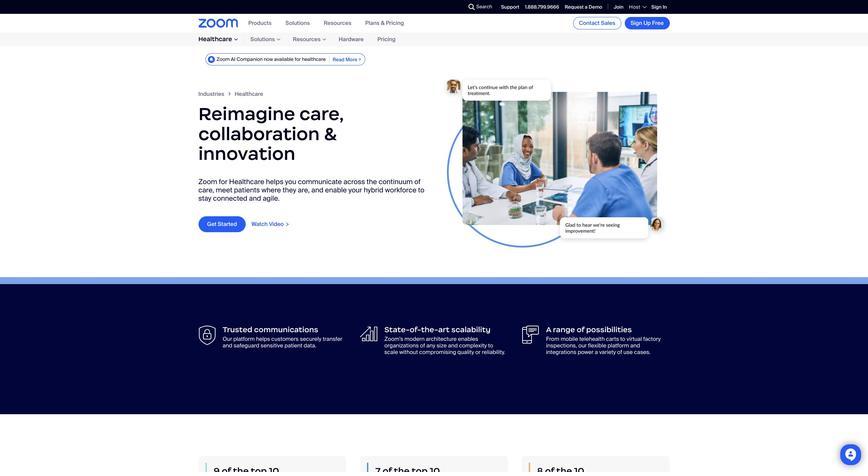 Task type: describe. For each thing, give the bounding box(es) containing it.
sensitive
[[261, 342, 283, 350]]

1.888.799.9666 link
[[525, 4, 559, 10]]

free
[[652, 19, 664, 27]]

1 horizontal spatial &
[[381, 20, 385, 27]]

0 vertical spatial a
[[585, 4, 588, 10]]

join
[[614, 4, 624, 10]]

factory
[[643, 336, 661, 343]]

sign for sign up free
[[631, 19, 642, 27]]

healthcare for healthcare link
[[235, 90, 263, 98]]

collaboration
[[198, 123, 320, 145]]

request
[[565, 4, 584, 10]]

cases.
[[634, 349, 651, 356]]

get
[[207, 221, 216, 228]]

organizations
[[384, 342, 419, 350]]

support
[[501, 4, 519, 10]]

resources button
[[286, 34, 332, 45]]

of inside the state-of-the-art scalability zoom's modern architecture enables organizations of any size and complexity to scale without compromising quality or reliability.
[[420, 342, 425, 350]]

sign in
[[652, 4, 667, 10]]

enables
[[458, 336, 478, 343]]

of-
[[410, 325, 421, 335]]

zoom logo image
[[198, 19, 238, 28]]

companion
[[237, 56, 263, 62]]

care, inside reimagine care, collaboration & innovation
[[299, 103, 344, 125]]

read more
[[333, 56, 357, 63]]

resources for healthcare
[[293, 36, 321, 43]]

from
[[546, 336, 559, 343]]

care, inside zoom for healthcare helps you communicate across the continuum of care, meet patients where they are, and enable your hybrid workforce to stay connected and agile.
[[198, 186, 214, 195]]

medical team discussing treatment plan image
[[441, 76, 670, 248]]

a
[[546, 325, 551, 335]]

zoom for healthcare helps you communicate across the continuum of care, meet patients where they are, and enable your hybrid workforce to stay connected and agile.
[[198, 177, 424, 203]]

1 horizontal spatial for
[[295, 56, 301, 62]]

enable
[[325, 186, 347, 195]]

join link
[[614, 4, 624, 10]]

workforce
[[385, 186, 417, 195]]

the
[[367, 177, 377, 186]]

integrations
[[546, 349, 577, 356]]

you
[[285, 177, 296, 186]]

scalability
[[451, 325, 491, 335]]

request a demo
[[565, 4, 602, 10]]

phone with text message image
[[522, 326, 539, 344]]

art
[[438, 325, 450, 335]]

use
[[624, 349, 633, 356]]

patient
[[285, 342, 302, 350]]

are,
[[298, 186, 310, 195]]

sales
[[601, 19, 615, 27]]

solutions for products
[[285, 20, 310, 27]]

graph with arrow going upwards image
[[360, 326, 377, 343]]

inspections,
[[546, 342, 577, 350]]

resources for products
[[324, 20, 351, 27]]

ai
[[231, 56, 235, 62]]

shield with lock image
[[198, 326, 216, 345]]

& inside reimagine care, collaboration & innovation
[[324, 123, 336, 145]]

watch video
[[252, 221, 284, 228]]

contact
[[579, 19, 600, 27]]

securely
[[300, 336, 321, 343]]

a range of possibilities from mobile telehealth carts to virtual factory inspections, our flexible platform and integrations power a variety of use cases.
[[546, 325, 661, 356]]

across
[[344, 177, 365, 186]]

healthcare link
[[235, 90, 263, 98]]

communicate
[[298, 177, 342, 186]]

telehealth
[[579, 336, 605, 343]]

healthcare for healthcare dropdown button
[[198, 35, 232, 43]]

in
[[663, 4, 667, 10]]

virtual
[[627, 336, 642, 343]]

resources button
[[324, 20, 351, 27]]

read
[[333, 56, 344, 63]]

meet
[[216, 186, 232, 195]]

available
[[274, 56, 294, 62]]

compromising
[[419, 349, 456, 356]]

contact sales link
[[573, 17, 621, 29]]

products
[[248, 20, 272, 27]]

carts
[[606, 336, 619, 343]]

get started
[[207, 221, 237, 228]]

state-
[[384, 325, 410, 335]]

range
[[553, 325, 575, 335]]

modern
[[405, 336, 425, 343]]

solutions button for healthcare
[[244, 34, 286, 45]]

watch video link
[[251, 221, 290, 228]]

and inside the state-of-the-art scalability zoom's modern architecture enables organizations of any size and complexity to scale without compromising quality or reliability.
[[448, 342, 458, 350]]

power
[[578, 349, 594, 356]]

continuum
[[379, 177, 413, 186]]

search
[[476, 3, 492, 10]]

healthcare inside zoom for healthcare helps you communicate across the continuum of care, meet patients where they are, and enable your hybrid workforce to stay connected and agile.
[[229, 177, 264, 186]]

sign up free link
[[625, 17, 670, 29]]

plans & pricing link
[[365, 20, 404, 27]]

to inside zoom for healthcare helps you communicate across the continuum of care, meet patients where they are, and enable your hybrid workforce to stay connected and agile.
[[418, 186, 424, 195]]

platform inside a range of possibilities from mobile telehealth carts to virtual factory inspections, our flexible platform and integrations power a variety of use cases.
[[608, 342, 629, 350]]

our
[[223, 336, 232, 343]]

industries link
[[198, 90, 235, 98]]



Task type: vqa. For each thing, say whether or not it's contained in the screenshot.
the leftmost 95%
no



Task type: locate. For each thing, give the bounding box(es) containing it.
helps left the you
[[266, 177, 283, 186]]

pricing
[[386, 20, 404, 27], [378, 36, 396, 43]]

sign left the up
[[631, 19, 642, 27]]

reimagine care, collaboration & innovation
[[198, 103, 344, 165]]

patients
[[234, 186, 260, 195]]

started
[[218, 221, 237, 228]]

and down trusted
[[223, 342, 232, 350]]

healthcare up connected
[[229, 177, 264, 186]]

1 vertical spatial solutions button
[[244, 34, 286, 45]]

support link
[[501, 4, 519, 10]]

reimagine
[[198, 103, 295, 125]]

sign
[[652, 4, 662, 10], [631, 19, 642, 27]]

pricing up pricing link
[[386, 20, 404, 27]]

zoom for zoom ai companion now available for healthcare
[[217, 56, 230, 62]]

pricing link
[[371, 34, 403, 45]]

healthcare up reimagine
[[235, 90, 263, 98]]

zoom's
[[384, 336, 403, 343]]

trusted
[[223, 325, 252, 335]]

1 vertical spatial resources
[[293, 36, 321, 43]]

1 vertical spatial &
[[324, 123, 336, 145]]

for
[[295, 56, 301, 62], [219, 177, 227, 186]]

to inside the state-of-the-art scalability zoom's modern architecture enables organizations of any size and complexity to scale without compromising quality or reliability.
[[488, 342, 493, 350]]

to inside a range of possibilities from mobile telehealth carts to virtual factory inspections, our flexible platform and integrations power a variety of use cases.
[[620, 336, 625, 343]]

0 horizontal spatial for
[[219, 177, 227, 186]]

of left 'use'
[[617, 349, 622, 356]]

helps left customers on the left of the page
[[256, 336, 270, 343]]

of up "mobile"
[[577, 325, 585, 335]]

zoom for zoom for healthcare helps you communicate across the continuum of care, meet patients where they are, and enable your hybrid workforce to stay connected and agile.
[[198, 177, 217, 186]]

innovation
[[198, 143, 295, 165]]

0 vertical spatial sign
[[652, 4, 662, 10]]

search image
[[468, 4, 475, 10], [468, 4, 475, 10]]

quality
[[457, 349, 474, 356]]

data.
[[304, 342, 316, 350]]

1 horizontal spatial a
[[595, 349, 598, 356]]

0 horizontal spatial to
[[418, 186, 424, 195]]

0 vertical spatial pricing
[[386, 20, 404, 27]]

1 horizontal spatial care,
[[299, 103, 344, 125]]

1 vertical spatial healthcare
[[235, 90, 263, 98]]

pricing inside pricing link
[[378, 36, 396, 43]]

pricing down plans & pricing
[[378, 36, 396, 43]]

to
[[418, 186, 424, 195], [620, 336, 625, 343], [488, 342, 493, 350]]

None search field
[[443, 1, 470, 12]]

solutions down products
[[250, 36, 275, 43]]

1 vertical spatial helps
[[256, 336, 270, 343]]

of inside zoom for healthcare helps you communicate across the continuum of care, meet patients where they are, and enable your hybrid workforce to stay connected and agile.
[[414, 177, 421, 186]]

reimagine care, collaboration & innovation main content
[[0, 46, 868, 473]]

hybrid
[[364, 186, 383, 195]]

of left any
[[420, 342, 425, 350]]

state-of-the-art scalability zoom's modern architecture enables organizations of any size and complexity to scale without compromising quality or reliability.
[[384, 325, 505, 356]]

a inside a range of possibilities from mobile telehealth carts to virtual factory inspections, our flexible platform and integrations power a variety of use cases.
[[595, 349, 598, 356]]

2 vertical spatial healthcare
[[229, 177, 264, 186]]

healthcare
[[198, 35, 232, 43], [235, 90, 263, 98], [229, 177, 264, 186]]

video
[[269, 221, 284, 228]]

sign left in
[[652, 4, 662, 10]]

1 horizontal spatial to
[[488, 342, 493, 350]]

1 vertical spatial care,
[[198, 186, 214, 195]]

platform inside trusted communications our platform helps customers securely transfer and safeguard sensitive patient data.
[[233, 336, 255, 343]]

architecture
[[426, 336, 457, 343]]

sign for sign in
[[652, 4, 662, 10]]

more
[[346, 56, 357, 63]]

reliability.
[[482, 349, 505, 356]]

resources up hardware link at the left
[[324, 20, 351, 27]]

0 vertical spatial resources
[[324, 20, 351, 27]]

and left factory
[[630, 342, 640, 350]]

scale
[[384, 349, 398, 356]]

resources inside popup button
[[293, 36, 321, 43]]

zoom up stay
[[198, 177, 217, 186]]

up
[[644, 19, 651, 27]]

0 horizontal spatial sign
[[631, 19, 642, 27]]

0 horizontal spatial care,
[[198, 186, 214, 195]]

mobile
[[561, 336, 578, 343]]

0 vertical spatial for
[[295, 56, 301, 62]]

host
[[629, 4, 640, 10]]

and inside a range of possibilities from mobile telehealth carts to virtual factory inspections, our flexible platform and integrations power a variety of use cases.
[[630, 342, 640, 350]]

for inside zoom for healthcare helps you communicate across the continuum of care, meet patients where they are, and enable your hybrid workforce to stay connected and agile.
[[219, 177, 227, 186]]

1 horizontal spatial solutions
[[285, 20, 310, 27]]

and left agile.
[[249, 194, 261, 203]]

connected
[[213, 194, 247, 203]]

products button
[[248, 20, 272, 27]]

0 vertical spatial &
[[381, 20, 385, 27]]

hardware
[[339, 36, 364, 43]]

sign up free
[[631, 19, 664, 27]]

1 horizontal spatial platform
[[608, 342, 629, 350]]

0 vertical spatial solutions
[[285, 20, 310, 27]]

your
[[348, 186, 362, 195]]

plans & pricing
[[365, 20, 404, 27]]

resources up healthcare
[[293, 36, 321, 43]]

solutions button
[[285, 20, 310, 27], [244, 34, 286, 45]]

helps
[[266, 177, 283, 186], [256, 336, 270, 343]]

without
[[399, 349, 418, 356]]

a right power
[[595, 349, 598, 356]]

0 vertical spatial solutions button
[[285, 20, 310, 27]]

0 horizontal spatial a
[[585, 4, 588, 10]]

healthcare button
[[198, 34, 244, 45]]

our
[[578, 342, 587, 350]]

and
[[311, 186, 323, 195], [249, 194, 261, 203], [223, 342, 232, 350], [448, 342, 458, 350], [630, 342, 640, 350]]

hardware link
[[332, 34, 371, 45]]

transfer
[[323, 336, 342, 343]]

1 horizontal spatial resources
[[324, 20, 351, 27]]

a
[[585, 4, 588, 10], [595, 349, 598, 356]]

solutions button up resources popup button
[[285, 20, 310, 27]]

solutions for healthcare
[[250, 36, 275, 43]]

agile.
[[263, 194, 280, 203]]

trusted communications our platform helps customers securely transfer and safeguard sensitive patient data.
[[223, 325, 342, 350]]

0 horizontal spatial solutions
[[250, 36, 275, 43]]

solutions button for products
[[285, 20, 310, 27]]

they
[[283, 186, 296, 195]]

healthcare
[[302, 56, 326, 62]]

of
[[414, 177, 421, 186], [577, 325, 585, 335], [420, 342, 425, 350], [617, 349, 622, 356]]

1 vertical spatial pricing
[[378, 36, 396, 43]]

of right "continuum"
[[414, 177, 421, 186]]

to right 'workforce'
[[418, 186, 424, 195]]

0 horizontal spatial resources
[[293, 36, 321, 43]]

solutions up resources popup button
[[285, 20, 310, 27]]

request a demo link
[[565, 4, 602, 10]]

a left demo
[[585, 4, 588, 10]]

where
[[262, 186, 281, 195]]

and right 'size'
[[448, 342, 458, 350]]

variety
[[599, 349, 616, 356]]

customers
[[271, 336, 299, 343]]

healthcare down zoom logo
[[198, 35, 232, 43]]

0 vertical spatial helps
[[266, 177, 283, 186]]

zoom inside zoom for healthcare helps you communicate across the continuum of care, meet patients where they are, and enable your hybrid workforce to stay connected and agile.
[[198, 177, 217, 186]]

contact sales
[[579, 19, 615, 27]]

or
[[475, 349, 481, 356]]

1 vertical spatial solutions
[[250, 36, 275, 43]]

1 vertical spatial for
[[219, 177, 227, 186]]

and inside trusted communications our platform helps customers securely transfer and safeguard sensitive patient data.
[[223, 342, 232, 350]]

sign in link
[[652, 4, 667, 10]]

1 vertical spatial sign
[[631, 19, 642, 27]]

0 vertical spatial healthcare
[[198, 35, 232, 43]]

0 horizontal spatial platform
[[233, 336, 255, 343]]

communications
[[254, 325, 318, 335]]

for right available at the top left
[[295, 56, 301, 62]]

zoom
[[217, 56, 230, 62], [198, 177, 217, 186]]

demo
[[589, 4, 602, 10]]

helps inside trusted communications our platform helps customers securely transfer and safeguard sensitive patient data.
[[256, 336, 270, 343]]

helps inside zoom for healthcare helps you communicate across the continuum of care, meet patients where they are, and enable your hybrid workforce to stay connected and agile.
[[266, 177, 283, 186]]

plans
[[365, 20, 380, 27]]

1 horizontal spatial sign
[[652, 4, 662, 10]]

watch
[[252, 221, 268, 228]]

for up connected
[[219, 177, 227, 186]]

to right the carts
[[620, 336, 625, 343]]

and right are,
[[311, 186, 323, 195]]

solutions button down products
[[244, 34, 286, 45]]

any
[[427, 342, 435, 350]]

zoom ai companion now available for healthcare
[[217, 56, 326, 62]]

healthcare inside dropdown button
[[198, 35, 232, 43]]

1 vertical spatial a
[[595, 349, 598, 356]]

industries
[[198, 90, 224, 98]]

0 vertical spatial zoom
[[217, 56, 230, 62]]

1.888.799.9666
[[525, 4, 559, 10]]

2 horizontal spatial to
[[620, 336, 625, 343]]

complexity
[[459, 342, 487, 350]]

flexible
[[588, 342, 606, 350]]

get started link
[[198, 217, 246, 232]]

&
[[381, 20, 385, 27], [324, 123, 336, 145]]

to right or
[[488, 342, 493, 350]]

the-
[[421, 325, 438, 335]]

solutions
[[285, 20, 310, 27], [250, 36, 275, 43]]

zoom left ai
[[217, 56, 230, 62]]

0 vertical spatial care,
[[299, 103, 344, 125]]

0 horizontal spatial &
[[324, 123, 336, 145]]

1 vertical spatial zoom
[[198, 177, 217, 186]]



